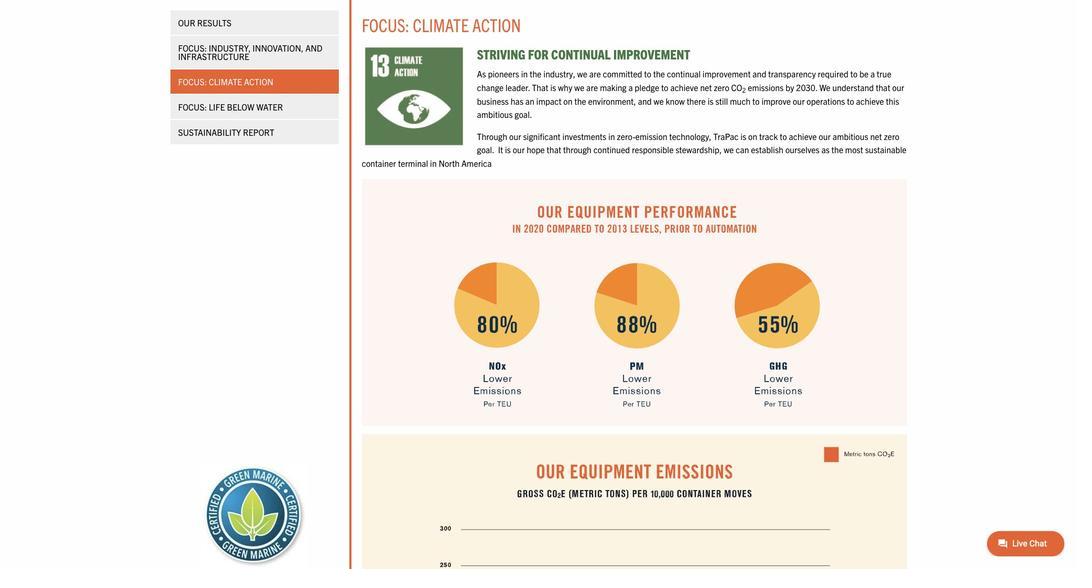 Task type: locate. For each thing, give the bounding box(es) containing it.
our results
[[178, 17, 232, 28]]

focus: life below water
[[178, 102, 283, 112]]

0 horizontal spatial net
[[701, 82, 712, 93]]

net inside through our significant investments in zero-emission technology, trapac is on track to achieve our ambitious net zero goal.  it is our hope that through continued responsible stewardship, we can establish ourselves as the most sustainable container terminal in north america
[[871, 131, 883, 142]]

0 horizontal spatial that
[[547, 144, 562, 155]]

0 horizontal spatial ambitious
[[477, 109, 513, 120]]

net inside as pioneers in the industry, we are committed to the continual improvement and transparency required to be a true change leader. that is why we are making a pledge to achieve net zero co
[[701, 82, 712, 93]]

are up the making
[[590, 69, 601, 79]]

in up continued
[[609, 131, 615, 142]]

0 horizontal spatial action
[[244, 76, 274, 87]]

0 vertical spatial in
[[522, 69, 528, 79]]

1 vertical spatial a
[[629, 82, 633, 93]]

a down committed
[[629, 82, 633, 93]]

1 horizontal spatial on
[[749, 131, 758, 142]]

0 horizontal spatial on
[[564, 96, 573, 106]]

1 vertical spatial net
[[871, 131, 883, 142]]

that
[[877, 82, 891, 93], [547, 144, 562, 155]]

is left still in the right of the page
[[708, 96, 714, 106]]

0 horizontal spatial in
[[430, 158, 437, 168]]

1 horizontal spatial zero
[[885, 131, 900, 142]]

there
[[687, 96, 706, 106]]

0 vertical spatial are
[[590, 69, 601, 79]]

0 vertical spatial that
[[877, 82, 891, 93]]

we inside through our significant investments in zero-emission technology, trapac is on track to achieve our ambitious net zero goal.  it is our hope that through continued responsible stewardship, we can establish ourselves as the most sustainable container terminal in north america
[[724, 144, 734, 155]]

1 vertical spatial and
[[639, 96, 652, 106]]

we
[[578, 69, 588, 79], [575, 82, 585, 93], [654, 96, 664, 106], [724, 144, 734, 155]]

and
[[306, 43, 323, 53]]

1 horizontal spatial in
[[522, 69, 528, 79]]

that inside through our significant investments in zero-emission technology, trapac is on track to achieve our ambitious net zero goal.  it is our hope that through continued responsible stewardship, we can establish ourselves as the most sustainable container terminal in north america
[[547, 144, 562, 155]]

continued
[[594, 144, 630, 155]]

are
[[590, 69, 601, 79], [587, 82, 598, 93]]

operations
[[807, 96, 846, 106]]

understand
[[833, 82, 875, 93]]

0 vertical spatial focus: climate action
[[362, 13, 521, 36]]

1 horizontal spatial ambitious
[[833, 131, 869, 142]]

transparency
[[769, 69, 817, 79]]

2 horizontal spatial in
[[609, 131, 615, 142]]

1 horizontal spatial climate
[[413, 13, 469, 36]]

achieve up 'ourselves'
[[790, 131, 817, 142]]

1 vertical spatial climate
[[209, 76, 242, 87]]

our right "through"
[[510, 131, 522, 142]]

zero up sustainable at top
[[885, 131, 900, 142]]

zero inside through our significant investments in zero-emission technology, trapac is on track to achieve our ambitious net zero goal.  it is our hope that through continued responsible stewardship, we can establish ourselves as the most sustainable container terminal in north america
[[885, 131, 900, 142]]

net
[[701, 82, 712, 93], [871, 131, 883, 142]]

to
[[645, 69, 652, 79], [851, 69, 858, 79], [662, 82, 669, 93], [753, 96, 760, 106], [848, 96, 855, 106], [780, 131, 788, 142]]

achieve down continual
[[671, 82, 699, 93]]

0 horizontal spatial focus: climate action
[[178, 76, 274, 87]]

technology,
[[670, 131, 712, 142]]

climate
[[413, 13, 469, 36], [209, 76, 242, 87]]

and up emissions
[[753, 69, 767, 79]]

0 vertical spatial zero
[[714, 82, 730, 93]]

we inside emissions by 2030. we understand that our business has an impact on the environment, and we know there is still much to improve our operations to achieve this ambitious goal.
[[654, 96, 664, 106]]

climate inside "focus: climate action" link
[[209, 76, 242, 87]]

a right be
[[871, 69, 876, 79]]

0 horizontal spatial a
[[629, 82, 633, 93]]

why
[[559, 82, 573, 93]]

that inside emissions by 2030. we understand that our business has an impact on the environment, and we know there is still much to improve our operations to achieve this ambitious goal.
[[877, 82, 891, 93]]

leader.
[[506, 82, 530, 93]]

to right track
[[780, 131, 788, 142]]

is
[[551, 82, 557, 93], [708, 96, 714, 106], [741, 131, 747, 142], [505, 144, 511, 155]]

we
[[820, 82, 831, 93]]

zero-
[[617, 131, 636, 142]]

still
[[716, 96, 729, 106]]

on down why
[[564, 96, 573, 106]]

ourselves
[[786, 144, 820, 155]]

we left can
[[724, 144, 734, 155]]

1 horizontal spatial that
[[877, 82, 891, 93]]

on inside through our significant investments in zero-emission technology, trapac is on track to achieve our ambitious net zero goal.  it is our hope that through continued responsible stewardship, we can establish ourselves as the most sustainable container terminal in north america
[[749, 131, 758, 142]]

stewardship,
[[676, 144, 722, 155]]

and
[[753, 69, 767, 79], [639, 96, 652, 106]]

1 horizontal spatial action
[[473, 13, 521, 36]]

achieve down understand
[[857, 96, 885, 106]]

america
[[462, 158, 492, 168]]

we right why
[[575, 82, 585, 93]]

much
[[731, 96, 751, 106]]

terminal
[[398, 158, 428, 168]]

focus: for focus: industry, innovation, and infrastructure link
[[178, 43, 207, 53]]

our up as
[[819, 131, 831, 142]]

the
[[530, 69, 542, 79], [654, 69, 666, 79], [575, 96, 587, 106], [832, 144, 844, 155]]

are left the making
[[587, 82, 598, 93]]

ambitious down business at the top left of page
[[477, 109, 513, 120]]

improvement
[[614, 45, 691, 62]]

responsible
[[632, 144, 674, 155]]

0 horizontal spatial and
[[639, 96, 652, 106]]

1 vertical spatial in
[[609, 131, 615, 142]]

1 horizontal spatial achieve
[[790, 131, 817, 142]]

2 vertical spatial in
[[430, 158, 437, 168]]

striving for continual improvement
[[477, 45, 691, 62]]

a
[[871, 69, 876, 79], [629, 82, 633, 93]]

0 vertical spatial and
[[753, 69, 767, 79]]

2 vertical spatial achieve
[[790, 131, 817, 142]]

on
[[564, 96, 573, 106], [749, 131, 758, 142]]

trapac
[[714, 131, 739, 142]]

1 vertical spatial achieve
[[857, 96, 885, 106]]

net up sustainable at top
[[871, 131, 883, 142]]

0 vertical spatial action
[[473, 13, 521, 36]]

0 horizontal spatial climate
[[209, 76, 242, 87]]

0 vertical spatial a
[[871, 69, 876, 79]]

on left track
[[749, 131, 758, 142]]

1 vertical spatial are
[[587, 82, 598, 93]]

1 vertical spatial on
[[749, 131, 758, 142]]

focus: for focus: life below water link
[[178, 102, 207, 112]]

achieve inside emissions by 2030. we understand that our business has an impact on the environment, and we know there is still much to improve our operations to achieve this ambitious goal.
[[857, 96, 885, 106]]

we left know on the top of page
[[654, 96, 664, 106]]

goal. down "through"
[[477, 144, 494, 155]]

sustainability report
[[178, 127, 275, 137]]

life
[[209, 102, 225, 112]]

committed
[[603, 69, 643, 79]]

making
[[600, 82, 627, 93]]

2 horizontal spatial achieve
[[857, 96, 885, 106]]

zero
[[714, 82, 730, 93], [885, 131, 900, 142]]

1 horizontal spatial focus: climate action
[[362, 13, 521, 36]]

in up leader.
[[522, 69, 528, 79]]

ambitious
[[477, 109, 513, 120], [833, 131, 869, 142]]

1 vertical spatial focus: climate action
[[178, 76, 274, 87]]

1 vertical spatial that
[[547, 144, 562, 155]]

through our significant investments in zero-emission technology, trapac is on track to achieve our ambitious net zero goal.  it is our hope that through continued responsible stewardship, we can establish ourselves as the most sustainable container terminal in north america
[[362, 131, 907, 168]]

goal. down has
[[515, 109, 533, 120]]

0 vertical spatial net
[[701, 82, 712, 93]]

action
[[473, 13, 521, 36], [244, 76, 274, 87]]

goal. inside emissions by 2030. we understand that our business has an impact on the environment, and we know there is still much to improve our operations to achieve this ambitious goal.
[[515, 109, 533, 120]]

our left hope
[[513, 144, 525, 155]]

that down significant
[[547, 144, 562, 155]]

1 horizontal spatial net
[[871, 131, 883, 142]]

the right as
[[832, 144, 844, 155]]

an
[[526, 96, 535, 106]]

zero inside as pioneers in the industry, we are committed to the continual improvement and transparency required to be a true change leader. that is why we are making a pledge to achieve net zero co
[[714, 82, 730, 93]]

achieve
[[671, 82, 699, 93], [857, 96, 885, 106], [790, 131, 817, 142]]

and down pledge
[[639, 96, 652, 106]]

that down the true
[[877, 82, 891, 93]]

action up focus: life below water link
[[244, 76, 274, 87]]

to down understand
[[848, 96, 855, 106]]

as
[[477, 69, 486, 79]]

1 vertical spatial goal.
[[477, 144, 494, 155]]

1 horizontal spatial goal.
[[515, 109, 533, 120]]

goal.
[[515, 109, 533, 120], [477, 144, 494, 155]]

pledge
[[635, 82, 660, 93]]

as
[[822, 144, 830, 155]]

focus:
[[362, 13, 410, 36], [178, 43, 207, 53], [178, 76, 207, 87], [178, 102, 207, 112]]

focus: for "focus: climate action" link
[[178, 76, 207, 87]]

can
[[736, 144, 750, 155]]

0 horizontal spatial goal.
[[477, 144, 494, 155]]

in inside as pioneers in the industry, we are committed to the continual improvement and transparency required to be a true change leader. that is why we are making a pledge to achieve net zero co
[[522, 69, 528, 79]]

to up know on the top of page
[[662, 82, 669, 93]]

impact
[[537, 96, 562, 106]]

focus: climate action link
[[170, 70, 339, 94]]

ambitious up most
[[833, 131, 869, 142]]

net up there
[[701, 82, 712, 93]]

0 vertical spatial on
[[564, 96, 573, 106]]

in left north
[[430, 158, 437, 168]]

0 vertical spatial climate
[[413, 13, 469, 36]]

0 horizontal spatial zero
[[714, 82, 730, 93]]

achieve inside through our significant investments in zero-emission technology, trapac is on track to achieve our ambitious net zero goal.  it is our hope that through continued responsible stewardship, we can establish ourselves as the most sustainable container terminal in north america
[[790, 131, 817, 142]]

1 vertical spatial ambitious
[[833, 131, 869, 142]]

0 horizontal spatial achieve
[[671, 82, 699, 93]]

0 vertical spatial goal.
[[515, 109, 533, 120]]

focus: inside focus: industry, innovation, and infrastructure
[[178, 43, 207, 53]]

zero up still in the right of the page
[[714, 82, 730, 93]]

0 vertical spatial ambitious
[[477, 109, 513, 120]]

1 vertical spatial zero
[[885, 131, 900, 142]]

achieve inside as pioneers in the industry, we are committed to the continual improvement and transparency required to be a true change leader. that is why we are making a pledge to achieve net zero co
[[671, 82, 699, 93]]

is left why
[[551, 82, 557, 93]]

focus: climate action
[[362, 13, 521, 36], [178, 76, 274, 87]]

goal. inside through our significant investments in zero-emission technology, trapac is on track to achieve our ambitious net zero goal.  it is our hope that through continued responsible stewardship, we can establish ourselves as the most sustainable container terminal in north america
[[477, 144, 494, 155]]

action up "striving"
[[473, 13, 521, 36]]

2030.
[[797, 82, 818, 93]]

the right the impact
[[575, 96, 587, 106]]

1 horizontal spatial and
[[753, 69, 767, 79]]

0 vertical spatial achieve
[[671, 82, 699, 93]]

ambitious inside through our significant investments in zero-emission technology, trapac is on track to achieve our ambitious net zero goal.  it is our hope that through continued responsible stewardship, we can establish ourselves as the most sustainable container terminal in north america
[[833, 131, 869, 142]]

required
[[818, 69, 849, 79]]

through
[[477, 131, 508, 142]]

in
[[522, 69, 528, 79], [609, 131, 615, 142], [430, 158, 437, 168]]

container
[[362, 158, 396, 168]]



Task type: describe. For each thing, give the bounding box(es) containing it.
results
[[197, 17, 232, 28]]

establish
[[752, 144, 784, 155]]

the inside through our significant investments in zero-emission technology, trapac is on track to achieve our ambitious net zero goal.  it is our hope that through continued responsible stewardship, we can establish ourselves as the most sustainable container terminal in north america
[[832, 144, 844, 155]]

most
[[846, 144, 864, 155]]

sustainability report link
[[170, 120, 339, 144]]

pioneers
[[488, 69, 520, 79]]

to up pledge
[[645, 69, 652, 79]]

this
[[887, 96, 900, 106]]

on inside emissions by 2030. we understand that our business has an impact on the environment, and we know there is still much to improve our operations to achieve this ambitious goal.
[[564, 96, 573, 106]]

1 vertical spatial action
[[244, 76, 274, 87]]

co
[[732, 82, 743, 93]]

for
[[528, 45, 549, 62]]

focus: life below water link
[[170, 95, 339, 119]]

continual
[[667, 69, 701, 79]]

change
[[477, 82, 504, 93]]

by
[[786, 82, 795, 93]]

below
[[227, 102, 255, 112]]

1 horizontal spatial a
[[871, 69, 876, 79]]

investments
[[563, 131, 607, 142]]

and inside as pioneers in the industry, we are committed to the continual improvement and transparency required to be a true change leader. that is why we are making a pledge to achieve net zero co
[[753, 69, 767, 79]]

industry,
[[209, 43, 251, 53]]

emissions
[[748, 82, 784, 93]]

infrastructure
[[178, 51, 250, 62]]

the up pledge
[[654, 69, 666, 79]]

emissions by 2030. we understand that our business has an impact on the environment, and we know there is still much to improve our operations to achieve this ambitious goal.
[[477, 82, 905, 120]]

improvement
[[703, 69, 751, 79]]

innovation,
[[253, 43, 304, 53]]

water
[[257, 102, 283, 112]]

is down "through"
[[505, 144, 511, 155]]

focus: industry, innovation, and infrastructure
[[178, 43, 323, 62]]

the up that
[[530, 69, 542, 79]]

striving
[[477, 45, 526, 62]]

sustainable
[[866, 144, 907, 155]]

emission
[[636, 131, 668, 142]]

our results link
[[170, 11, 339, 35]]

environment,
[[589, 96, 637, 106]]

to right much
[[753, 96, 760, 106]]

north
[[439, 158, 460, 168]]

focus: industry, innovation, and infrastructure link
[[170, 36, 339, 68]]

know
[[666, 96, 685, 106]]

we down striving for continual improvement
[[578, 69, 588, 79]]

continual
[[552, 45, 611, 62]]

2
[[743, 86, 746, 94]]

track
[[760, 131, 778, 142]]

sustainability
[[178, 127, 241, 137]]

that
[[532, 82, 549, 93]]

our up this
[[893, 82, 905, 93]]

as pioneers in the industry, we are committed to the continual improvement and transparency required to be a true change leader. that is why we are making a pledge to achieve net zero co
[[477, 69, 892, 93]]

our
[[178, 17, 195, 28]]

hope
[[527, 144, 545, 155]]

industry,
[[544, 69, 576, 79]]

significant
[[524, 131, 561, 142]]

to left be
[[851, 69, 858, 79]]

has
[[511, 96, 524, 106]]

true
[[877, 69, 892, 79]]

business
[[477, 96, 509, 106]]

through
[[564, 144, 592, 155]]

our down '2030.'
[[793, 96, 805, 106]]

to inside through our significant investments in zero-emission technology, trapac is on track to achieve our ambitious net zero goal.  it is our hope that through continued responsible stewardship, we can establish ourselves as the most sustainable container terminal in north america
[[780, 131, 788, 142]]

is inside as pioneers in the industry, we are committed to the continual improvement and transparency required to be a true change leader. that is why we are making a pledge to achieve net zero co
[[551, 82, 557, 93]]

the inside emissions by 2030. we understand that our business has an impact on the environment, and we know there is still much to improve our operations to achieve this ambitious goal.
[[575, 96, 587, 106]]

report
[[243, 127, 275, 137]]

improve
[[762, 96, 791, 106]]

is inside emissions by 2030. we understand that our business has an impact on the environment, and we know there is still much to improve our operations to achieve this ambitious goal.
[[708, 96, 714, 106]]

and inside emissions by 2030. we understand that our business has an impact on the environment, and we know there is still much to improve our operations to achieve this ambitious goal.
[[639, 96, 652, 106]]

ambitious inside emissions by 2030. we understand that our business has an impact on the environment, and we know there is still much to improve our operations to achieve this ambitious goal.
[[477, 109, 513, 120]]

is up can
[[741, 131, 747, 142]]

be
[[860, 69, 869, 79]]



Task type: vqa. For each thing, say whether or not it's contained in the screenshot.
bottommost Menu Bar
no



